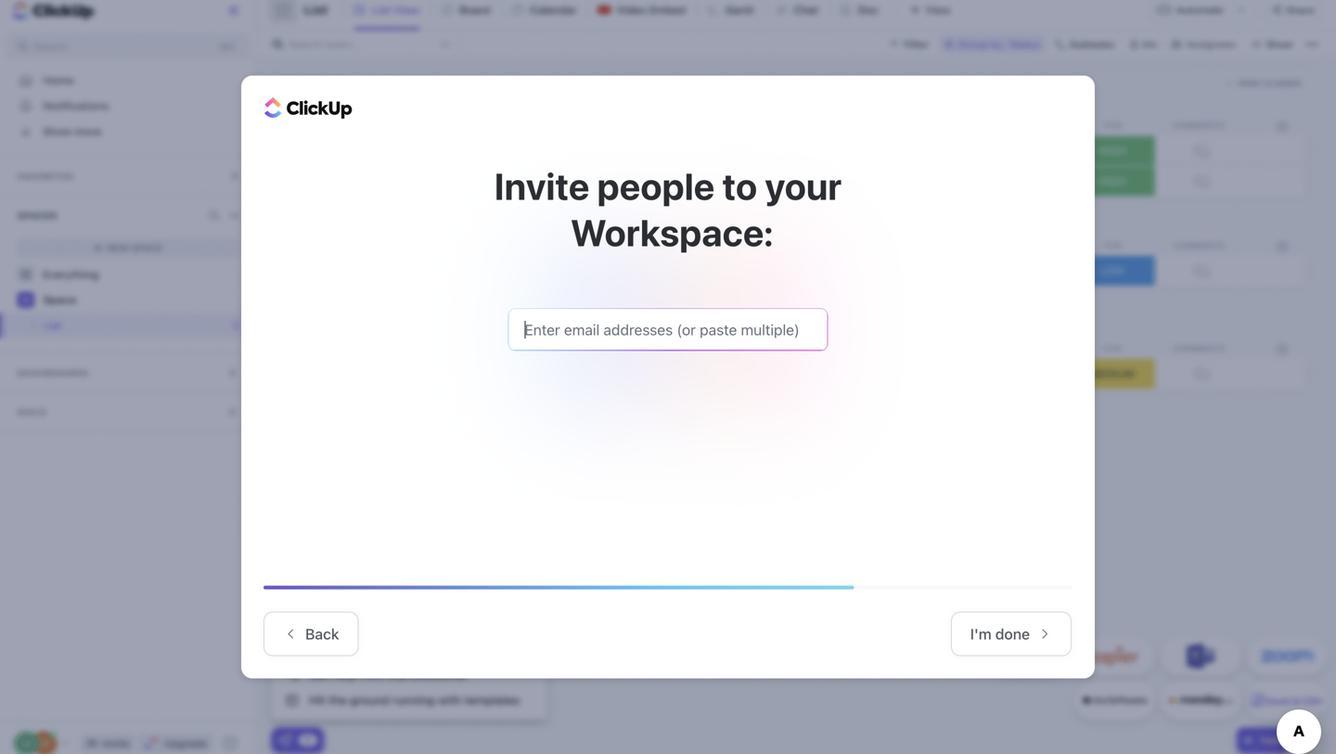 Task type: locate. For each thing, give the bounding box(es) containing it.
clickup logo image
[[265, 98, 353, 119]]

done
[[996, 626, 1030, 644]]

your
[[765, 164, 842, 208]]

back button
[[264, 612, 359, 657]]

invite
[[495, 164, 590, 208]]

i'm
[[971, 626, 992, 644]]

Enter email addresses (or paste multiple) text field
[[521, 321, 816, 339]]



Task type: describe. For each thing, give the bounding box(es) containing it.
invite people to your workspace:
[[495, 164, 842, 254]]

to
[[723, 164, 758, 208]]

i'm done button
[[951, 612, 1072, 657]]

back
[[305, 626, 339, 644]]

people
[[598, 164, 715, 208]]

workspace:
[[571, 211, 774, 254]]

i'm done
[[971, 626, 1030, 644]]



Task type: vqa. For each thing, say whether or not it's contained in the screenshot.
Enter email addresses (or paste multiple) text box
yes



